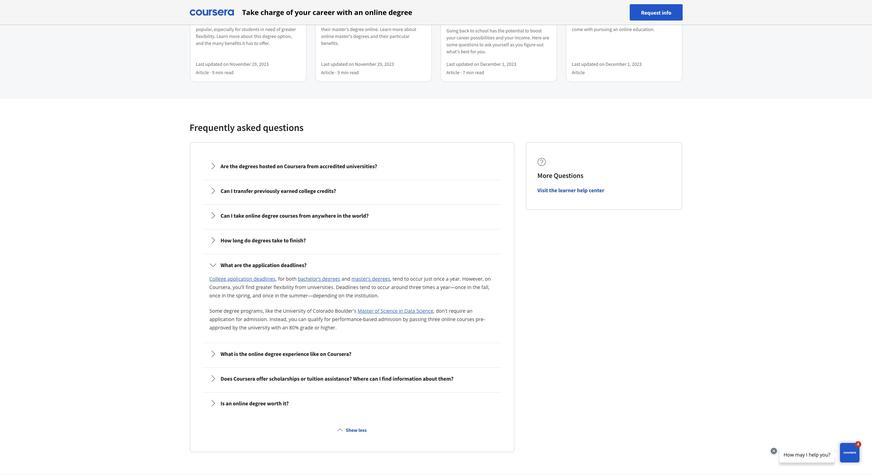 Task type: vqa. For each thing, say whether or not it's contained in the screenshot.
about in the Online bachelor degrees have become increasingly popular, especially for students in need of greater flexibility. Learn more about this degree option, and the many benefits it has to offer.
yes



Task type: locate. For each thing, give the bounding box(es) containing it.
2 november from the left
[[355, 61, 377, 67]]

1 29, from the left
[[252, 61, 258, 67]]

application up deadlines
[[253, 262, 280, 269]]

less
[[359, 427, 367, 433]]

how long do degrees take to finish? button
[[204, 231, 501, 250]]

2 min from the left
[[341, 69, 349, 76]]

2 december from the left
[[606, 61, 627, 67]]

occur down master's degrees link
[[378, 284, 390, 291]]

december inside last updated on december 1, 2023 article · 7 min read
[[481, 61, 502, 67]]

1 vertical spatial greater
[[256, 284, 273, 291]]

0 horizontal spatial december
[[481, 61, 502, 67]]

degrees right do
[[252, 237, 271, 244]]

1 science from the left
[[381, 308, 398, 314]]

1 horizontal spatial out
[[582, 19, 589, 25]]

the down 'deadlines'
[[346, 292, 353, 299]]

find
[[246, 284, 255, 291], [382, 375, 392, 382]]

9 for a guide to online master's degrees
[[338, 69, 340, 76]]

1 horizontal spatial min
[[341, 69, 349, 76]]

in down flexibility
[[275, 292, 279, 299]]

what inside dropdown button
[[221, 262, 233, 269]]

2023 for 10 surprising benefits of online learning
[[633, 61, 642, 67]]

performance-
[[332, 316, 364, 323]]

an right the require
[[467, 308, 473, 314]]

the down flexibility.
[[205, 40, 212, 46]]

online inside , don't require an application for admission. instead, you can qualify for performance-based admission by passing three online courses pre- approved by the university with an 80% grade or higher.
[[442, 316, 456, 323]]

0 horizontal spatial ·
[[210, 69, 211, 76]]

1 vertical spatial with
[[585, 26, 594, 32]]

1, inside last updated on december 1, 2023 article
[[628, 61, 632, 67]]

from inside are the degrees hosted on coursera from accredited universities? dropdown button
[[307, 163, 319, 170]]

1 vertical spatial career
[[457, 34, 470, 41]]

november down the it
[[230, 61, 251, 67]]

degree inside online bachelor degrees have become increasingly popular, especially for students in need of greater flexibility. learn more about this degree option, and the many benefits it has to offer.
[[263, 33, 277, 39]]

1 vertical spatial what
[[221, 351, 233, 358]]

0 vertical spatial benefits
[[639, 19, 656, 25]]

degrees inside a growing number of students are opting to earn their master's degree online. learn more about online master's degrees and their particular benefits.
[[354, 33, 370, 39]]

asked
[[237, 121, 261, 134]]

find inside ', tend to occur just once a year. however, on coursera, you'll find greater flexibility from universities. deadlines tend to occur around three times a year—once in the fall, once in the spring, and once in the summer—depending on the institution.'
[[246, 284, 255, 291]]

0 horizontal spatial science
[[381, 308, 398, 314]]

is
[[234, 351, 238, 358]]

center
[[589, 187, 605, 194]]

online inside a growing number of students are opting to earn their master's degree online. learn more about online master's degrees and their particular benefits.
[[321, 33, 334, 39]]

3 min from the left
[[467, 69, 474, 76]]

their down growing
[[321, 26, 331, 32]]

december for last updated on december 1, 2023 article · 7 min read
[[481, 61, 502, 67]]

out right find at the top right of the page
[[582, 19, 589, 25]]

0 horizontal spatial has
[[246, 40, 253, 46]]

0 vertical spatial what
[[221, 262, 233, 269]]

has right the it
[[246, 40, 253, 46]]

find
[[572, 19, 581, 25]]

the left specific
[[615, 19, 622, 25]]

0 horizontal spatial min
[[216, 69, 224, 76]]

2 vertical spatial i
[[380, 375, 381, 382]]

what inside dropdown button
[[221, 351, 233, 358]]

4 article from the left
[[572, 69, 585, 76]]

for inside going back to school has the potential to boost your career possibilities and your income. here are some questions to ask yourself as you figure out what's best for you.
[[471, 48, 477, 55]]

or left tuition on the bottom of page
[[301, 375, 306, 382]]

science up passing at the bottom
[[417, 308, 434, 314]]

to inside a growing number of students are opting to earn their master's degree online. learn more about online master's degrees and their particular benefits.
[[405, 19, 409, 25]]

career up growing
[[313, 7, 335, 17]]

or down qualify
[[315, 324, 320, 331]]

especially
[[214, 26, 234, 32]]

29, for bachelor's
[[252, 61, 258, 67]]

2 vertical spatial from
[[295, 284, 306, 291]]

offer.
[[260, 40, 270, 46]]

science up admission
[[381, 308, 398, 314]]

1 horizontal spatial learn
[[380, 26, 392, 32]]

2 · from the left
[[336, 69, 337, 76]]

degrees up opting
[[384, 6, 403, 13]]

your up increasingly
[[295, 7, 311, 17]]

take
[[242, 7, 259, 17]]

i inside can i transfer previously earned college credits? dropdown button
[[231, 187, 233, 194]]

·
[[210, 69, 211, 76], [336, 69, 337, 76], [461, 69, 462, 76]]

0 vertical spatial questions
[[459, 41, 479, 48]]

from down college application deadlines , for both bachelor's degrees and master's degrees
[[295, 284, 306, 291]]

grade
[[300, 324, 313, 331]]

4 2023 from the left
[[633, 61, 642, 67]]

master's up master's at the left of page
[[332, 26, 349, 32]]

degrees inside dropdown button
[[239, 163, 258, 170]]

3 last from the left
[[447, 61, 455, 67]]

college application deadlines link
[[210, 276, 276, 282]]

to left earn
[[405, 19, 409, 25]]

from inside can i take online degree courses from anywhere in the world? dropdown button
[[299, 212, 311, 219]]

last inside last updated on december 1, 2023 article
[[572, 61, 581, 67]]

9 down benefits.
[[338, 69, 340, 76]]

last
[[196, 61, 204, 67], [321, 61, 330, 67], [447, 61, 455, 67], [572, 61, 581, 67]]

0 vertical spatial occur
[[411, 276, 423, 282]]

for right especially
[[235, 26, 241, 32]]

1 horizontal spatial three
[[428, 316, 441, 323]]

greater down increasingly
[[282, 26, 296, 32]]

1 vertical spatial a
[[437, 284, 439, 291]]

updated for a guide to online master's degrees
[[331, 61, 348, 67]]

qualify
[[308, 316, 323, 323]]

1 horizontal spatial more
[[393, 26, 404, 32]]

from
[[307, 163, 319, 170], [299, 212, 311, 219], [295, 284, 306, 291]]

2 2023 from the left
[[385, 61, 394, 67]]

a guide to online master's degrees
[[321, 6, 403, 13]]

1 horizontal spatial tend
[[393, 276, 403, 282]]

higher.
[[321, 324, 337, 331]]

guide
[[200, 6, 214, 13], [326, 6, 339, 13]]

80%
[[289, 324, 299, 331]]

universities.
[[308, 284, 335, 291]]

online right the is
[[249, 351, 264, 358]]

degree inside a growing number of students are opting to earn their master's degree online. learn more about online master's degrees and their particular benefits.
[[350, 26, 364, 32]]

are right here
[[543, 34, 550, 41]]

bachelor's
[[238, 6, 263, 13]]

courses inside can i take online degree courses from anywhere in the world? dropdown button
[[280, 212, 298, 219]]

0 horizontal spatial degrees
[[264, 6, 283, 13]]

in down become
[[261, 26, 264, 32]]

0 horizontal spatial 9
[[212, 69, 215, 76]]

to up number
[[341, 6, 345, 13]]

2023 for a guide to online master's degrees
[[385, 61, 394, 67]]

0 horizontal spatial you
[[289, 316, 297, 323]]

for right best
[[471, 48, 477, 55]]

flexibility
[[274, 284, 294, 291]]

guide up growing
[[326, 6, 339, 13]]

0 vertical spatial greater
[[282, 26, 296, 32]]

degree inside the what is the online degree experience like on coursera? dropdown button
[[265, 351, 282, 358]]

2 9 from the left
[[338, 69, 340, 76]]

degree inside is an online degree worth it? dropdown button
[[249, 400, 266, 407]]

application
[[253, 262, 280, 269], [228, 276, 253, 282], [210, 316, 235, 323]]

degrees up become
[[264, 6, 283, 13]]

1, inside last updated on december 1, 2023 article · 7 min read
[[503, 61, 506, 67]]

1 horizontal spatial a
[[446, 276, 449, 282]]

1 vertical spatial take
[[272, 237, 283, 244]]

courses inside , don't require an application for admission. instead, you can qualify for performance-based admission by passing three online courses pre- approved by the university with an 80% grade or higher.
[[457, 316, 475, 323]]

and inside ', tend to occur just once a year. however, on coursera, you'll find greater flexibility from universities. deadlines tend to occur around three times a year—once in the fall, once in the spring, and once in the summer—depending on the institution.'
[[253, 292, 261, 299]]

1 december from the left
[[481, 61, 502, 67]]

1 guide from the left
[[200, 6, 214, 13]]

yourself
[[493, 41, 509, 48]]

questions right asked
[[263, 121, 304, 134]]

2 horizontal spatial ,
[[434, 308, 435, 314]]

bachelor's degrees link
[[298, 276, 341, 282]]

list
[[202, 154, 503, 416]]

a for a guide to online master's degrees
[[321, 6, 325, 13]]

2 updated from the left
[[331, 61, 348, 67]]

tend up "around"
[[393, 276, 403, 282]]

1 horizontal spatial 1,
[[628, 61, 632, 67]]

frequently
[[190, 121, 235, 134]]

increasingly
[[274, 19, 299, 25]]

a for a guide to online bachelor's degrees
[[196, 6, 199, 13]]

1 article from the left
[[196, 69, 209, 76]]

by down data
[[403, 316, 409, 323]]

1 horizontal spatial career
[[457, 34, 470, 41]]

1 2023 from the left
[[259, 61, 269, 67]]

min for master's
[[341, 69, 349, 76]]

2023 inside last updated on december 1, 2023 article
[[633, 61, 642, 67]]

9 down many
[[212, 69, 215, 76]]

1 updated from the left
[[205, 61, 223, 67]]

deadlines?
[[281, 262, 307, 269]]

1 read from the left
[[225, 69, 234, 76]]

2 article from the left
[[321, 69, 335, 76]]

boulder's
[[335, 308, 357, 314]]

to up bachelor
[[215, 6, 220, 13]]

the right the is
[[239, 351, 248, 358]]

take
[[234, 212, 244, 219], [272, 237, 283, 244]]

0 vertical spatial courses
[[280, 212, 298, 219]]

of inside a growing number of students are opting to earn their master's degree online. learn more about online master's degrees and their particular benefits.
[[360, 19, 364, 25]]

i
[[231, 187, 233, 194], [231, 212, 233, 219], [380, 375, 381, 382]]

0 vertical spatial career
[[313, 7, 335, 17]]

3 read from the left
[[475, 69, 485, 76]]

1 vertical spatial courses
[[457, 316, 475, 323]]

i inside does coursera offer scholarships or tuition assistance? where can i find information about them? dropdown button
[[380, 375, 381, 382]]

1 vertical spatial can
[[370, 375, 378, 382]]

i for take
[[231, 212, 233, 219]]

article for a guide to online master's degrees
[[321, 69, 335, 76]]

some degree programs, like the university of colorado boulder's master of science in data science
[[210, 308, 434, 314]]

does
[[221, 375, 233, 382]]

online up online.
[[365, 7, 387, 17]]

the inside online bachelor degrees have become increasingly popular, especially for students in need of greater flexibility. learn more about this degree option, and the many benefits it has to offer.
[[205, 40, 212, 46]]

updated inside last updated on december 1, 2023 article
[[582, 61, 599, 67]]

and up 'deadlines'
[[342, 276, 351, 282]]

0 vertical spatial students
[[365, 19, 383, 25]]

1 vertical spatial occur
[[378, 284, 390, 291]]

specific
[[623, 19, 638, 25]]

an inside find out more about the specific benefits that come with pursuing an online education.
[[614, 26, 619, 32]]

learner
[[559, 187, 576, 194]]

around
[[392, 284, 408, 291]]

1 vertical spatial tend
[[360, 284, 371, 291]]

last updated on november 29, 2023 article · 9 min read for master's
[[321, 61, 394, 76]]

an right is
[[226, 400, 232, 407]]

2 last from the left
[[321, 61, 330, 67]]

about inside dropdown button
[[423, 375, 438, 382]]

0 horizontal spatial 29,
[[252, 61, 258, 67]]

0 horizontal spatial 1,
[[503, 61, 506, 67]]

0 vertical spatial tend
[[393, 276, 403, 282]]

learn down especially
[[217, 33, 228, 39]]

9
[[212, 69, 215, 76], [338, 69, 340, 76]]

three down don't
[[428, 316, 441, 323]]

1 min from the left
[[216, 69, 224, 76]]

in right anywhere
[[337, 212, 342, 219]]

1 horizontal spatial has
[[490, 28, 497, 34]]

of right number
[[360, 19, 364, 25]]

application up approved
[[210, 316, 235, 323]]

2 vertical spatial with
[[272, 324, 281, 331]]

list containing are the degrees hosted on coursera from accredited universities?
[[202, 154, 503, 416]]

from for anywhere
[[299, 212, 311, 219]]

previously
[[254, 187, 280, 194]]

once right just
[[434, 276, 445, 282]]

from left accredited
[[307, 163, 319, 170]]

· for a guide to online bachelor's degrees
[[210, 69, 211, 76]]

visit the learner help center link
[[538, 187, 605, 194]]

2 horizontal spatial are
[[543, 34, 550, 41]]

10 surprising benefits of online learning
[[572, 6, 668, 13]]

degree down previously
[[262, 212, 279, 219]]

require
[[449, 308, 466, 314]]

0 vertical spatial i
[[231, 187, 233, 194]]

out down here
[[537, 41, 544, 48]]

0 horizontal spatial students
[[242, 26, 260, 32]]

deadlines
[[336, 284, 359, 291]]

particular
[[390, 33, 410, 39]]

come
[[572, 26, 584, 32]]

, inside , don't require an application for admission. instead, you can qualify for performance-based admission by passing three online courses pre- approved by the university with an 80% grade or higher.
[[434, 308, 435, 314]]

0 horizontal spatial greater
[[256, 284, 273, 291]]

students inside online bachelor degrees have become increasingly popular, especially for students in need of greater flexibility. learn more about this degree option, and the many benefits it has to offer.
[[242, 26, 260, 32]]

1 vertical spatial are
[[543, 34, 550, 41]]

master's up 'deadlines'
[[352, 276, 371, 282]]

1 last from the left
[[196, 61, 204, 67]]

application inside , don't require an application for admission. instead, you can qualify for performance-based admission by passing three online courses pre- approved by the university with an 80% grade or higher.
[[210, 316, 235, 323]]

1 horizontal spatial questions
[[459, 41, 479, 48]]

0 horizontal spatial out
[[537, 41, 544, 48]]

help
[[578, 187, 588, 194]]

last updated on november 29, 2023 article · 9 min read for bachelor's
[[196, 61, 269, 76]]

last updated on december 1, 2023 article · 7 min read
[[447, 61, 517, 76]]

you inside going back to school has the potential to boost your career possibilities and your income. here are some questions to ask yourself as you figure out what's best for you.
[[516, 41, 523, 48]]

college
[[299, 187, 316, 194]]

online.
[[365, 26, 379, 32]]

figure
[[524, 41, 536, 48]]

once down deadlines
[[263, 292, 274, 299]]

1 horizontal spatial 9
[[338, 69, 340, 76]]

finish?
[[290, 237, 306, 244]]

november down a growing number of students are opting to earn their master's degree online. learn more about online master's degrees and their particular benefits.
[[355, 61, 377, 67]]

0 horizontal spatial can
[[299, 316, 307, 323]]

can up grade
[[299, 316, 307, 323]]

1 horizontal spatial with
[[337, 7, 353, 17]]

degrees inside online bachelor degrees have become increasingly popular, especially for students in need of greater flexibility. learn more about this degree option, and the many benefits it has to offer.
[[229, 19, 245, 25]]

3 · from the left
[[461, 69, 462, 76]]

2 horizontal spatial with
[[585, 26, 594, 32]]

1 vertical spatial you
[[289, 316, 297, 323]]

1 horizontal spatial by
[[403, 316, 409, 323]]

1 horizontal spatial last updated on november 29, 2023 article · 9 min read
[[321, 61, 394, 76]]

accredited
[[320, 163, 346, 170]]

degree down number
[[350, 26, 364, 32]]

the left potential
[[498, 28, 505, 34]]

a inside a growing number of students are opting to earn their master's degree online. learn more about online master's degrees and their particular benefits.
[[321, 19, 324, 25]]

1 horizontal spatial december
[[606, 61, 627, 67]]

more inside a growing number of students are opting to earn their master's degree online. learn more about online master's degrees and their particular benefits.
[[393, 26, 404, 32]]

online up bachelor
[[221, 6, 237, 13]]

tend
[[393, 276, 403, 282], [360, 284, 371, 291]]

tend up institution.
[[360, 284, 371, 291]]

however,
[[463, 276, 484, 282]]

charge
[[261, 7, 284, 17]]

the inside going back to school has the potential to boost your career possibilities and your income. here are some questions to ask yourself as you figure out what's best for you.
[[498, 28, 505, 34]]

1 horizontal spatial guide
[[326, 6, 339, 13]]

1 vertical spatial three
[[428, 316, 441, 323]]

1 horizontal spatial 29,
[[378, 61, 384, 67]]

the
[[615, 19, 622, 25], [498, 28, 505, 34], [205, 40, 212, 46], [230, 163, 238, 170], [550, 187, 558, 194], [343, 212, 351, 219], [243, 262, 251, 269], [473, 284, 481, 291], [227, 292, 235, 299], [280, 292, 288, 299], [346, 292, 353, 299], [275, 308, 282, 314], [239, 324, 247, 331], [239, 351, 248, 358]]

ask
[[485, 41, 492, 48]]

to right the back
[[471, 28, 475, 34]]

0 horizontal spatial or
[[301, 375, 306, 382]]

0 vertical spatial find
[[246, 284, 255, 291]]

an up number
[[355, 7, 363, 17]]

as
[[510, 41, 515, 48]]

has inside online bachelor degrees have become increasingly popular, especially for students in need of greater flexibility. learn more about this degree option, and the many benefits it has to offer.
[[246, 40, 253, 46]]

about down earn
[[404, 26, 417, 32]]

1 vertical spatial has
[[246, 40, 253, 46]]

online inside find out more about the specific benefits that come with pursuing an online education.
[[620, 26, 633, 32]]

2 last updated on november 29, 2023 article · 9 min read from the left
[[321, 61, 394, 76]]

0 horizontal spatial coursera
[[234, 375, 255, 382]]

list inside frequently asked questions element
[[202, 154, 503, 416]]

to inside dropdown button
[[284, 237, 289, 244]]

a right times
[[437, 284, 439, 291]]

can right where
[[370, 375, 378, 382]]

number
[[343, 19, 359, 25]]

3 article from the left
[[447, 69, 460, 76]]

0 horizontal spatial are
[[234, 262, 242, 269]]

3 2023 from the left
[[507, 61, 517, 67]]

once down coursera,
[[210, 292, 221, 299]]

you right as
[[516, 41, 523, 48]]

the inside dropdown button
[[239, 351, 248, 358]]

application up you'll
[[228, 276, 253, 282]]

guide for a guide to online bachelor's degrees
[[200, 6, 214, 13]]

last inside last updated on december 1, 2023 article · 7 min read
[[447, 61, 455, 67]]

1 november from the left
[[230, 61, 251, 67]]

december
[[481, 61, 502, 67], [606, 61, 627, 67]]

1 vertical spatial from
[[299, 212, 311, 219]]

2 1, from the left
[[628, 61, 632, 67]]

out
[[582, 19, 589, 25], [537, 41, 544, 48]]

of
[[625, 6, 630, 13], [286, 7, 293, 17], [360, 19, 364, 25], [277, 26, 281, 32], [307, 308, 312, 314], [375, 308, 380, 314]]

the up college application deadlines link
[[243, 262, 251, 269]]

1, for last updated on december 1, 2023 article
[[628, 61, 632, 67]]

can for can i take online degree courses from anywhere in the world?
[[221, 212, 230, 219]]

growing
[[325, 19, 342, 25]]

or inside does coursera offer scholarships or tuition assistance? where can i find information about them? dropdown button
[[301, 375, 306, 382]]

2 vertical spatial application
[[210, 316, 235, 323]]

2 what from the top
[[221, 351, 233, 358]]

benefits
[[605, 6, 624, 13]]

to
[[215, 6, 220, 13], [341, 6, 345, 13], [405, 19, 409, 25], [471, 28, 475, 34], [525, 28, 530, 34], [254, 40, 259, 46], [480, 41, 484, 48], [284, 237, 289, 244], [405, 276, 409, 282], [372, 284, 376, 291]]

0 horizontal spatial guide
[[200, 6, 214, 13]]

1 what from the top
[[221, 262, 233, 269]]

education.
[[633, 26, 655, 32]]

their
[[321, 26, 331, 32], [379, 33, 389, 39]]

december for last updated on december 1, 2023 article
[[606, 61, 627, 67]]

0 horizontal spatial three
[[409, 284, 422, 291]]

i right where
[[380, 375, 381, 382]]

2 horizontal spatial read
[[475, 69, 485, 76]]

degrees
[[264, 6, 283, 13], [384, 6, 403, 13]]

1 · from the left
[[210, 69, 211, 76]]

1 vertical spatial i
[[231, 212, 233, 219]]

0 vertical spatial take
[[234, 212, 244, 219]]

, for flexibility
[[390, 276, 392, 282]]

to inside online bachelor degrees have become increasingly popular, especially for students in need of greater flexibility. learn more about this degree option, and the many benefits it has to offer.
[[254, 40, 259, 46]]

what's
[[447, 48, 460, 55]]

like
[[266, 308, 273, 314], [310, 351, 319, 358]]

1 1, from the left
[[503, 61, 506, 67]]

instead,
[[270, 316, 288, 323]]

last for 10 surprising benefits of online learning
[[572, 61, 581, 67]]

1 9 from the left
[[212, 69, 215, 76]]

the inside find out more about the specific benefits that come with pursuing an online education.
[[615, 19, 622, 25]]

more down especially
[[229, 33, 240, 39]]

online inside online bachelor degrees have become increasingly popular, especially for students in need of greater flexibility. learn more about this degree option, and the many benefits it has to offer.
[[196, 19, 209, 25]]

2 can from the top
[[221, 212, 230, 219]]

1 vertical spatial students
[[242, 26, 260, 32]]

1 degrees from the left
[[264, 6, 283, 13]]

students down have
[[242, 26, 260, 32]]

find left information
[[382, 375, 392, 382]]

1 horizontal spatial can
[[370, 375, 378, 382]]

on inside dropdown button
[[320, 351, 326, 358]]

for
[[235, 26, 241, 32], [471, 48, 477, 55], [278, 276, 285, 282], [236, 316, 243, 323], [325, 316, 331, 323]]

more inside online bachelor degrees have become increasingly popular, especially for students in need of greater flexibility. learn more about this degree option, and the many benefits it has to offer.
[[229, 33, 240, 39]]

greater inside online bachelor degrees have become increasingly popular, especially for students in need of greater flexibility. learn more about this degree option, and the many benefits it has to offer.
[[282, 26, 296, 32]]

you inside , don't require an application for admission. instead, you can qualify for performance-based admission by passing three online courses pre- approved by the university with an 80% grade or higher.
[[289, 316, 297, 323]]

and inside online bachelor degrees have become increasingly popular, especially for students in need of greater flexibility. learn more about this degree option, and the many benefits it has to offer.
[[196, 40, 204, 46]]

1 horizontal spatial or
[[315, 324, 320, 331]]

career
[[313, 7, 335, 17], [457, 34, 470, 41]]

4 last from the left
[[572, 61, 581, 67]]

i left the transfer
[[231, 187, 233, 194]]

0 horizontal spatial read
[[225, 69, 234, 76]]

your up as
[[505, 34, 514, 41]]

three left times
[[409, 284, 422, 291]]

learning
[[648, 6, 668, 13]]

popular,
[[196, 26, 213, 32]]

0 horizontal spatial learn
[[217, 33, 228, 39]]

take inside dropdown button
[[272, 237, 283, 244]]

from inside ', tend to occur just once a year. however, on coursera, you'll find greater flexibility from universities. deadlines tend to occur around three times a year—once in the fall, once in the spring, and once in the summer—depending on the institution.'
[[295, 284, 306, 291]]

2 degrees from the left
[[384, 6, 403, 13]]

1, for last updated on december 1, 2023 article · 7 min read
[[503, 61, 506, 67]]

1 vertical spatial their
[[379, 33, 389, 39]]

greater for of
[[282, 26, 296, 32]]

with down instead,
[[272, 324, 281, 331]]

2 vertical spatial are
[[234, 262, 242, 269]]

what up "college"
[[221, 262, 233, 269]]

to down master's degrees link
[[372, 284, 376, 291]]

i inside can i take online degree courses from anywhere in the world? dropdown button
[[231, 212, 233, 219]]

need
[[265, 26, 276, 32]]

degrees left hosted
[[239, 163, 258, 170]]

1 vertical spatial questions
[[263, 121, 304, 134]]

a left year.
[[446, 276, 449, 282]]

1 horizontal spatial november
[[355, 61, 377, 67]]

december inside last updated on december 1, 2023 article
[[606, 61, 627, 67]]

3 updated from the left
[[456, 61, 473, 67]]

with
[[337, 7, 353, 17], [585, 26, 594, 32], [272, 324, 281, 331]]

1 vertical spatial can
[[221, 212, 230, 219]]

find out more about the specific benefits that come with pursuing an online education.
[[572, 19, 665, 32]]

0 horizontal spatial by
[[233, 324, 238, 331]]

1 can from the top
[[221, 187, 230, 194]]

1 horizontal spatial are
[[383, 19, 390, 25]]

0 horizontal spatial take
[[234, 212, 244, 219]]

admission.
[[244, 316, 268, 323]]

degree right some
[[224, 308, 240, 314]]

in inside online bachelor degrees have become increasingly popular, especially for students in need of greater flexibility. learn more about this degree option, and the many benefits it has to offer.
[[261, 26, 264, 32]]

2 read from the left
[[350, 69, 359, 76]]

are inside dropdown button
[[234, 262, 242, 269]]

updated inside last updated on december 1, 2023 article · 7 min read
[[456, 61, 473, 67]]

1 vertical spatial like
[[310, 351, 319, 358]]

and
[[371, 33, 378, 39], [496, 34, 504, 41], [196, 40, 204, 46], [342, 276, 351, 282], [253, 292, 261, 299]]

your up some
[[447, 34, 456, 41]]

university
[[248, 324, 270, 331]]

2 29, from the left
[[378, 61, 384, 67]]

their left 'particular'
[[379, 33, 389, 39]]

degrees down a guide to online bachelor's degrees
[[229, 19, 245, 25]]

article inside last updated on december 1, 2023 article
[[572, 69, 585, 76]]

, up flexibility
[[276, 276, 277, 282]]

1 horizontal spatial you
[[516, 41, 523, 48]]

master's inside "list"
[[352, 276, 371, 282]]

0 horizontal spatial master's
[[332, 26, 349, 32]]

with inside , don't require an application for admission. instead, you can qualify for performance-based admission by passing three online courses pre- approved by the university with an 80% grade or higher.
[[272, 324, 281, 331]]

find up spring, on the left of the page
[[246, 284, 255, 291]]

0 vertical spatial can
[[299, 316, 307, 323]]

2 guide from the left
[[326, 6, 339, 13]]

you up 80%
[[289, 316, 297, 323]]

an right pursuing
[[614, 26, 619, 32]]

1 last updated on november 29, 2023 article · 9 min read from the left
[[196, 61, 269, 76]]

4 updated from the left
[[582, 61, 599, 67]]

about up the it
[[241, 33, 253, 39]]

greater inside ', tend to occur just once a year. however, on coursera, you'll find greater flexibility from universities. deadlines tend to occur around three times a year—once in the fall, once in the spring, and once in the summer—depending on the institution.'
[[256, 284, 273, 291]]

0 horizontal spatial with
[[272, 324, 281, 331]]

benefits up education.
[[639, 19, 656, 25]]

college application deadlines , for both bachelor's degrees and master's degrees
[[210, 276, 390, 282]]

coursera left 'offer'
[[234, 375, 255, 382]]



Task type: describe. For each thing, give the bounding box(es) containing it.
learn inside a growing number of students are opting to earn their master's degree online. learn more about online master's degrees and their particular benefits.
[[380, 26, 392, 32]]

to left ask
[[480, 41, 484, 48]]

application inside dropdown button
[[253, 262, 280, 269]]

the down you'll
[[227, 292, 235, 299]]

find inside dropdown button
[[382, 375, 392, 382]]

coursera image
[[190, 7, 234, 18]]

opting
[[391, 19, 404, 25]]

degree up opting
[[389, 7, 413, 17]]

november for master's
[[355, 61, 377, 67]]

you'll
[[233, 284, 245, 291]]

for up flexibility
[[278, 276, 285, 282]]

possibilities
[[471, 34, 495, 41]]

degrees for a guide to online master's degrees
[[384, 6, 403, 13]]

november for bachelor's
[[230, 61, 251, 67]]

benefits.
[[321, 40, 339, 46]]

are inside going back to school has the potential to boost your career possibilities and your income. here are some questions to ask yourself as you figure out what's best for you.
[[543, 34, 550, 41]]

9 for a guide to online bachelor's degrees
[[212, 69, 215, 76]]

is
[[221, 400, 225, 407]]

online up specific
[[631, 6, 646, 13]]

show less button
[[335, 424, 370, 437]]

and inside going back to school has the potential to boost your career possibilities and your income. here are some questions to ask yourself as you figure out what's best for you.
[[496, 34, 504, 41]]

it?
[[283, 400, 289, 407]]

what are the application deadlines?
[[221, 262, 307, 269]]

of up qualify
[[307, 308, 312, 314]]

benefits inside find out more about the specific benefits that come with pursuing an online education.
[[639, 19, 656, 25]]

can inside dropdown button
[[370, 375, 378, 382]]

0 vertical spatial like
[[266, 308, 273, 314]]

2023 inside last updated on december 1, 2023 article · 7 min read
[[507, 61, 517, 67]]

more inside find out more about the specific benefits that come with pursuing an online education.
[[590, 19, 601, 25]]

in down coursera,
[[222, 292, 226, 299]]

have
[[246, 19, 256, 25]]

frequently asked questions element
[[184, 121, 689, 458]]

about inside a growing number of students are opting to earn their master's degree online. learn more about online master's degrees and their particular benefits.
[[404, 26, 417, 32]]

for inside online bachelor degrees have become increasingly popular, especially for students in need of greater flexibility. learn more about this degree option, and the many benefits it has to offer.
[[235, 26, 241, 32]]

· inside last updated on december 1, 2023 article · 7 min read
[[461, 69, 462, 76]]

back
[[460, 28, 470, 34]]

are
[[221, 163, 229, 170]]

0 horizontal spatial occur
[[378, 284, 390, 291]]

is an online degree worth it?
[[221, 400, 289, 407]]

out inside find out more about the specific benefits that come with pursuing an online education.
[[582, 19, 589, 25]]

degree inside can i take online degree courses from anywhere in the world? dropdown button
[[262, 212, 279, 219]]

programs,
[[241, 308, 264, 314]]

income.
[[515, 34, 532, 41]]

of up increasingly
[[286, 7, 293, 17]]

0 vertical spatial a
[[446, 276, 449, 282]]

, tend to occur just once a year. however, on coursera, you'll find greater flexibility from universities. deadlines tend to occur around three times a year—once in the fall, once in the spring, and once in the summer—depending on the institution.
[[210, 276, 491, 299]]

last for a guide to online master's degrees
[[321, 61, 330, 67]]

degrees up universities.
[[322, 276, 341, 282]]

in down however,
[[468, 284, 472, 291]]

summer—depending
[[289, 292, 338, 299]]

read inside last updated on december 1, 2023 article · 7 min read
[[475, 69, 485, 76]]

0 vertical spatial by
[[403, 316, 409, 323]]

online bachelor degrees have become increasingly popular, especially for students in need of greater flexibility. learn more about this degree option, and the many benefits it has to offer.
[[196, 19, 299, 46]]

are the degrees hosted on coursera from accredited universities?
[[221, 163, 378, 170]]

article for a guide to online bachelor's degrees
[[196, 69, 209, 76]]

from for accredited
[[307, 163, 319, 170]]

both
[[286, 276, 297, 282]]

2 science from the left
[[417, 308, 434, 314]]

what for what is the online degree experience like on coursera?
[[221, 351, 233, 358]]

min inside last updated on december 1, 2023 article · 7 min read
[[467, 69, 474, 76]]

1 horizontal spatial your
[[447, 34, 456, 41]]

0 horizontal spatial your
[[295, 7, 311, 17]]

, don't require an application for admission. instead, you can qualify for performance-based admission by passing three online courses pre- approved by the university with an 80% grade or higher.
[[210, 308, 485, 331]]

many
[[213, 40, 224, 46]]

· for a guide to online master's degrees
[[336, 69, 337, 76]]

offer
[[257, 375, 268, 382]]

best
[[461, 48, 470, 55]]

the left fall,
[[473, 284, 481, 291]]

college
[[210, 276, 226, 282]]

some
[[210, 308, 223, 314]]

updated for a guide to online bachelor's degrees
[[205, 61, 223, 67]]

can for can i transfer previously earned college credits?
[[221, 187, 230, 194]]

that
[[657, 19, 665, 25]]

on inside dropdown button
[[277, 163, 283, 170]]

what are the application deadlines? button
[[204, 255, 501, 275]]

to up "around"
[[405, 276, 409, 282]]

the up instead,
[[275, 308, 282, 314]]

last updated on december 1, 2023 article
[[572, 61, 642, 76]]

them?
[[439, 375, 454, 382]]

0 horizontal spatial a
[[437, 284, 439, 291]]

10 surprising benefits of online learning link
[[572, 5, 677, 13]]

degrees inside dropdown button
[[252, 237, 271, 244]]

data
[[405, 308, 415, 314]]

benefits inside online bachelor degrees have become increasingly popular, especially for students in need of greater flexibility. learn more about this degree option, and the many benefits it has to offer.
[[225, 40, 241, 46]]

here
[[533, 34, 542, 41]]

learn inside online bachelor degrees have become increasingly popular, especially for students in need of greater flexibility. learn more about this degree option, and the many benefits it has to offer.
[[217, 33, 228, 39]]

universities?
[[347, 163, 378, 170]]

or inside , don't require an application for admission. instead, you can qualify for performance-based admission by passing three online courses pre- approved by the university with an 80% grade or higher.
[[315, 324, 320, 331]]

surprising
[[579, 6, 604, 13]]

degrees for a guide to online bachelor's degrees
[[264, 6, 283, 13]]

for up the higher. on the left of page
[[325, 316, 331, 323]]

questions inside going back to school has the potential to boost your career possibilities and your income. here are some questions to ask yourself as you figure out what's best for you.
[[459, 41, 479, 48]]

a for a growing number of students are opting to earn their master's degree online. learn more about online master's degrees and their particular benefits.
[[321, 19, 324, 25]]

career inside going back to school has the potential to boost your career possibilities and your income. here are some questions to ask yourself as you figure out what's best for you.
[[457, 34, 470, 41]]

read for master's
[[350, 69, 359, 76]]

master of science in data science link
[[358, 308, 434, 314]]

long
[[233, 237, 244, 244]]

are inside a growing number of students are opting to earn their master's degree online. learn more about online master's degrees and their particular benefits.
[[383, 19, 390, 25]]

become
[[257, 19, 274, 25]]

the inside , don't require an application for admission. instead, you can qualify for performance-based admission by passing three online courses pre- approved by the university with an 80% grade or higher.
[[239, 324, 247, 331]]

about inside find out more about the specific benefits that come with pursuing an online education.
[[602, 19, 614, 25]]

year—once
[[441, 284, 466, 291]]

do
[[245, 237, 251, 244]]

going
[[447, 28, 459, 34]]

more questions
[[538, 171, 584, 180]]

0 horizontal spatial ,
[[276, 276, 277, 282]]

does coursera offer scholarships or tuition assistance? where can i find information about them? button
[[204, 369, 501, 389]]

online inside dropdown button
[[249, 351, 264, 358]]

it
[[242, 40, 245, 46]]

the down flexibility
[[280, 292, 288, 299]]

last for a guide to online bachelor's degrees
[[196, 61, 204, 67]]

0 horizontal spatial their
[[321, 26, 331, 32]]

updated for 10 surprising benefits of online learning
[[582, 61, 599, 67]]

to up "income."
[[525, 28, 530, 34]]

institution.
[[355, 292, 379, 299]]

1 horizontal spatial occur
[[411, 276, 423, 282]]

of up "based"
[[375, 308, 380, 314]]

of inside online bachelor degrees have become increasingly popular, especially for students in need of greater flexibility. learn more about this degree option, and the many benefits it has to offer.
[[277, 26, 281, 32]]

request
[[642, 9, 661, 16]]

about inside online bachelor degrees have become increasingly popular, especially for students in need of greater flexibility. learn more about this degree option, and the many benefits it has to offer.
[[241, 33, 253, 39]]

and inside a growing number of students are opting to earn their master's degree online. learn more about online master's degrees and their particular benefits.
[[371, 33, 378, 39]]

guide for a guide to online master's degrees
[[326, 6, 339, 13]]

an left 80%
[[283, 324, 288, 331]]

1 horizontal spatial their
[[379, 33, 389, 39]]

take inside dropdown button
[[234, 212, 244, 219]]

admission
[[379, 316, 402, 323]]

1 horizontal spatial once
[[263, 292, 274, 299]]

article for 10 surprising benefits of online learning
[[572, 69, 585, 76]]

for down programs,
[[236, 316, 243, 323]]

this
[[254, 33, 262, 39]]

read for bachelor's
[[225, 69, 234, 76]]

online up number
[[347, 6, 362, 13]]

min for bachelor's
[[216, 69, 224, 76]]

0 horizontal spatial once
[[210, 292, 221, 299]]

bachelor
[[210, 19, 228, 25]]

master's inside a growing number of students are opting to earn their master's degree online. learn more about online master's degrees and their particular benefits.
[[332, 26, 349, 32]]

an inside dropdown button
[[226, 400, 232, 407]]

out inside going back to school has the potential to boost your career possibilities and your income. here are some questions to ask yourself as you figure out what's best for you.
[[537, 41, 544, 48]]

0 horizontal spatial career
[[313, 7, 335, 17]]

online up do
[[246, 212, 261, 219]]

article inside last updated on december 1, 2023 article · 7 min read
[[447, 69, 460, 76]]

7
[[463, 69, 466, 76]]

of right benefits at the top of page
[[625, 6, 630, 13]]

hosted
[[259, 163, 276, 170]]

1 vertical spatial application
[[228, 276, 253, 282]]

can inside , don't require an application for admission. instead, you can qualify for performance-based admission by passing three online courses pre- approved by the university with an 80% grade or higher.
[[299, 316, 307, 323]]

show
[[346, 427, 358, 433]]

, for admission
[[434, 308, 435, 314]]

what is the online degree experience like on coursera?
[[221, 351, 352, 358]]

can i take online degree courses from anywhere in the world? button
[[204, 206, 501, 225]]

going back to school has the potential to boost your career possibilities and your income. here are some questions to ask yourself as you figure out what's best for you.
[[447, 28, 550, 55]]

0 vertical spatial with
[[337, 7, 353, 17]]

potential
[[506, 28, 525, 34]]

2 horizontal spatial once
[[434, 276, 445, 282]]

in inside dropdown button
[[337, 212, 342, 219]]

the left world?
[[343, 212, 351, 219]]

has inside going back to school has the potential to boost your career possibilities and your income. here are some questions to ask yourself as you figure out what's best for you.
[[490, 28, 497, 34]]

master
[[358, 308, 374, 314]]

the right are
[[230, 163, 238, 170]]

information
[[393, 375, 422, 382]]

three inside ', tend to occur just once a year. however, on coursera, you'll find greater flexibility from universities. deadlines tend to occur around three times a year—once in the fall, once in the spring, and once in the summer—depending on the institution.'
[[409, 284, 422, 291]]

three inside , don't require an application for admission. instead, you can qualify for performance-based admission by passing three online courses pre- approved by the university with an 80% grade or higher.
[[428, 316, 441, 323]]

what for what are the application deadlines?
[[221, 262, 233, 269]]

students inside a growing number of students are opting to earn their master's degree online. learn more about online master's degrees and their particular benefits.
[[365, 19, 383, 25]]

the right visit
[[550, 187, 558, 194]]

request info button
[[631, 4, 683, 21]]

2023 for a guide to online bachelor's degrees
[[259, 61, 269, 67]]

on inside last updated on december 1, 2023 article · 7 min read
[[474, 61, 480, 67]]

greater for find
[[256, 284, 273, 291]]

fall,
[[482, 284, 490, 291]]

can i transfer previously earned college credits?
[[221, 187, 336, 194]]

a guide to online master's degrees link
[[321, 5, 426, 13]]

school
[[476, 28, 489, 34]]

more
[[538, 171, 553, 180]]

29, for master's
[[378, 61, 384, 67]]

visit
[[538, 187, 549, 194]]

frequently asked questions
[[190, 121, 304, 134]]

how
[[221, 237, 232, 244]]

option,
[[278, 33, 292, 39]]

take charge of your career with an online degree
[[242, 7, 413, 17]]

1 horizontal spatial coursera
[[284, 163, 306, 170]]

1 vertical spatial coursera
[[234, 375, 255, 382]]

with inside find out more about the specific benefits that come with pursuing an online education.
[[585, 26, 594, 32]]

flexibility.
[[196, 33, 216, 39]]

experience
[[283, 351, 309, 358]]

based
[[364, 316, 377, 323]]

in left data
[[399, 308, 404, 314]]

i for transfer
[[231, 187, 233, 194]]

degrees up institution.
[[372, 276, 390, 282]]

on inside last updated on december 1, 2023 article
[[600, 61, 605, 67]]

a growing number of students are opting to earn their master's degree online. learn more about online master's degrees and their particular benefits.
[[321, 19, 420, 46]]

anywhere
[[312, 212, 336, 219]]

earned
[[281, 187, 298, 194]]

scholarships
[[269, 375, 300, 382]]

like inside dropdown button
[[310, 351, 319, 358]]

2 horizontal spatial your
[[505, 34, 514, 41]]

online right is
[[233, 400, 248, 407]]



